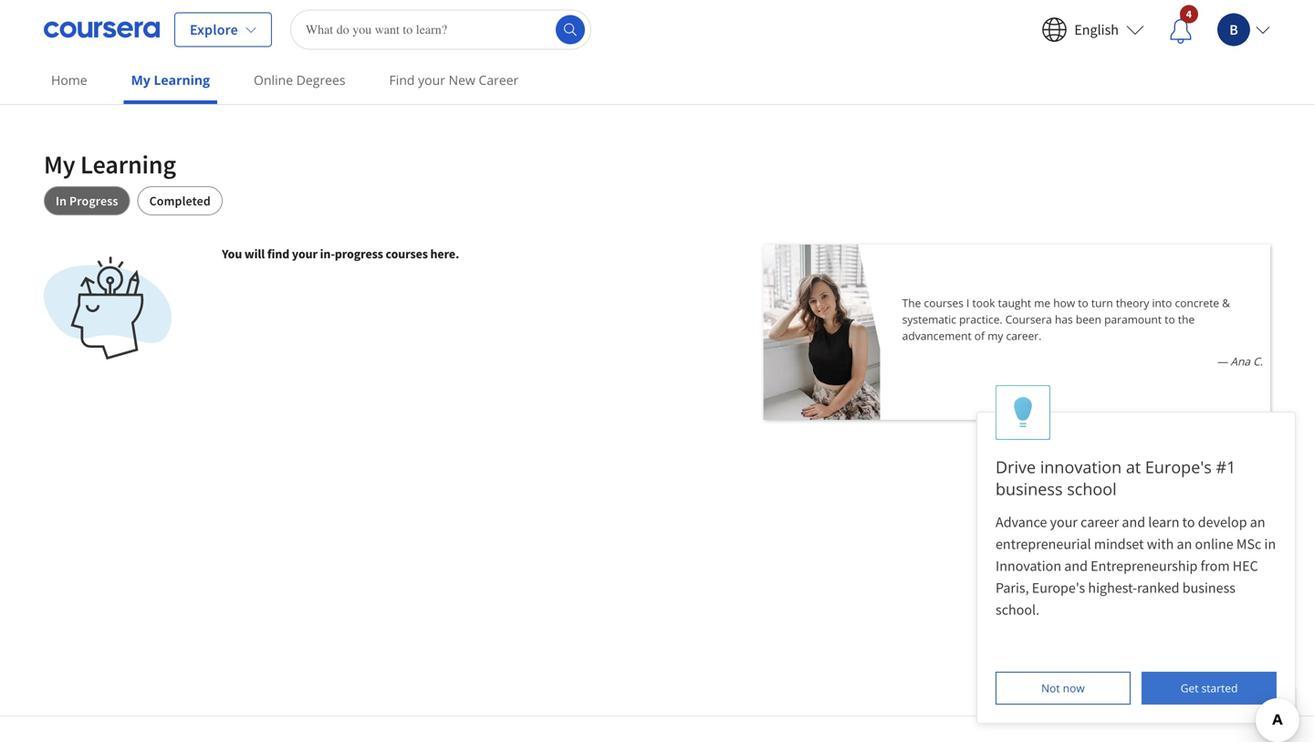 Task type: locate. For each thing, give the bounding box(es) containing it.
an right with
[[1177, 535, 1193, 553]]

ana
[[1231, 354, 1251, 369]]

started
[[1202, 681, 1239, 696]]

4 button
[[1156, 4, 1207, 55]]

turn
[[1092, 295, 1114, 310]]

the
[[1179, 312, 1195, 327]]

your for advance
[[1051, 513, 1078, 531]]

help center image
[[1267, 695, 1289, 717]]

0 vertical spatial your
[[418, 71, 446, 89]]

0 horizontal spatial europe's
[[1033, 579, 1086, 597]]

1 horizontal spatial europe's
[[1146, 456, 1213, 478]]

0 horizontal spatial an
[[1177, 535, 1193, 553]]

—
[[1218, 354, 1228, 369]]

online
[[254, 71, 293, 89]]

your left in- at the top of page
[[292, 246, 318, 262]]

to right learn
[[1183, 513, 1196, 531]]

0 horizontal spatial business
[[996, 478, 1063, 500]]

innovation
[[1041, 456, 1122, 478]]

been
[[1076, 312, 1102, 327]]

your
[[418, 71, 446, 89], [292, 246, 318, 262], [1051, 513, 1078, 531]]

2 vertical spatial your
[[1051, 513, 1078, 531]]

new
[[449, 71, 476, 89]]

and
[[1123, 513, 1146, 531], [1065, 557, 1088, 575]]

to left the
[[1165, 312, 1176, 327]]

2 vertical spatial to
[[1183, 513, 1196, 531]]

and up mindset
[[1123, 513, 1146, 531]]

you
[[222, 246, 242, 262]]

tab list
[[44, 186, 1271, 215]]

0 horizontal spatial and
[[1065, 557, 1088, 575]]

business up advance
[[996, 478, 1063, 500]]

progress
[[69, 193, 118, 209]]

#1
[[1217, 456, 1237, 478]]

explore button
[[174, 12, 272, 47]]

my
[[131, 71, 151, 89], [44, 148, 75, 180]]

develop
[[1199, 513, 1248, 531]]

at
[[1127, 456, 1142, 478]]

learning down explore
[[154, 71, 210, 89]]

get started link
[[1142, 672, 1277, 705]]

career
[[1081, 513, 1120, 531]]

courses up systematic
[[925, 295, 964, 310]]

1 vertical spatial my
[[44, 148, 75, 180]]

1 horizontal spatial your
[[418, 71, 446, 89]]

0 vertical spatial europe's
[[1146, 456, 1213, 478]]

lightbulb tip image
[[1014, 397, 1033, 429]]

to up been
[[1079, 295, 1089, 310]]

0 horizontal spatial your
[[292, 246, 318, 262]]

to
[[1079, 295, 1089, 310], [1165, 312, 1176, 327], [1183, 513, 1196, 531]]

1 vertical spatial business
[[1183, 579, 1236, 597]]

0 vertical spatial courses
[[386, 246, 428, 262]]

0 vertical spatial learning
[[154, 71, 210, 89]]

my up in
[[44, 148, 75, 180]]

0 horizontal spatial courses
[[386, 246, 428, 262]]

learning
[[154, 71, 210, 89], [80, 148, 176, 180]]

1 horizontal spatial business
[[1183, 579, 1236, 597]]

What do you want to learn? text field
[[290, 10, 592, 50]]

now
[[1064, 681, 1085, 696]]

2 horizontal spatial to
[[1183, 513, 1196, 531]]

europe's
[[1146, 456, 1213, 478], [1033, 579, 1086, 597]]

courses
[[386, 246, 428, 262], [925, 295, 964, 310]]

home link
[[44, 59, 95, 100]]

1 vertical spatial your
[[292, 246, 318, 262]]

— ana c.
[[1218, 354, 1264, 369]]

1 vertical spatial europe's
[[1033, 579, 1086, 597]]

not now
[[1042, 681, 1085, 696]]

online
[[1196, 535, 1234, 553]]

0 horizontal spatial my
[[44, 148, 75, 180]]

my learning up progress
[[44, 148, 176, 180]]

1 horizontal spatial courses
[[925, 295, 964, 310]]

0 vertical spatial my
[[131, 71, 151, 89]]

0 vertical spatial to
[[1079, 295, 1089, 310]]

learning inside my learning link
[[154, 71, 210, 89]]

courses left the here.
[[386, 246, 428, 262]]

business down from
[[1183, 579, 1236, 597]]

2 horizontal spatial your
[[1051, 513, 1078, 531]]

1 vertical spatial learning
[[80, 148, 176, 180]]

and down "entrepreneurial"
[[1065, 557, 1088, 575]]

from
[[1201, 557, 1231, 575]]

in
[[1265, 535, 1277, 553]]

europe's down 'innovation'
[[1033, 579, 1086, 597]]

explore
[[190, 21, 238, 39]]

0 vertical spatial and
[[1123, 513, 1146, 531]]

europe's right at
[[1146, 456, 1213, 478]]

find
[[267, 246, 290, 262]]

concrete
[[1176, 295, 1220, 310]]

entrepreneurial
[[996, 535, 1092, 553]]

1 horizontal spatial an
[[1251, 513, 1266, 531]]

1 vertical spatial and
[[1065, 557, 1088, 575]]

in-
[[320, 246, 335, 262]]

business inside drive innovation at europe's #1 business school
[[996, 478, 1063, 500]]

an up msc in the right bottom of the page
[[1251, 513, 1266, 531]]

your up "entrepreneurial"
[[1051, 513, 1078, 531]]

my down coursera image at the top of page
[[131, 71, 151, 89]]

me
[[1035, 295, 1051, 310]]

to inside the advance your career and learn to develop an entrepreneurial mindset with an online msc in innovation and entrepreneurship from hec paris, europe's highest-ranked business school.
[[1183, 513, 1196, 531]]

my learning down explore
[[131, 71, 210, 89]]

here.
[[431, 246, 459, 262]]

business inside the advance your career and learn to develop an entrepreneurial mindset with an online msc in innovation and entrepreneurship from hec paris, europe's highest-ranked business school.
[[1183, 579, 1236, 597]]

&
[[1223, 295, 1231, 310]]

0 vertical spatial business
[[996, 478, 1063, 500]]

None search field
[[290, 10, 592, 50]]

online degrees link
[[247, 59, 353, 100]]

1 vertical spatial courses
[[925, 295, 964, 310]]

hec
[[1233, 557, 1259, 575]]

find your new career link
[[382, 59, 526, 100]]

learn image
[[44, 245, 172, 373]]

0 vertical spatial an
[[1251, 513, 1266, 531]]

degrees
[[296, 71, 346, 89]]

your inside the advance your career and learn to develop an entrepreneurial mindset with an online msc in innovation and entrepreneurship from hec paris, europe's highest-ranked business school.
[[1051, 513, 1078, 531]]

your right find
[[418, 71, 446, 89]]

europe's inside drive innovation at europe's #1 business school
[[1146, 456, 1213, 478]]

with
[[1148, 535, 1175, 553]]

learning up progress
[[80, 148, 176, 180]]

0 vertical spatial my learning
[[131, 71, 210, 89]]

home
[[51, 71, 87, 89]]

an
[[1251, 513, 1266, 531], [1177, 535, 1193, 553]]

1 vertical spatial to
[[1165, 312, 1176, 327]]

msc
[[1237, 535, 1262, 553]]

my learning
[[131, 71, 210, 89], [44, 148, 176, 180]]

the
[[903, 295, 922, 310]]



Task type: vqa. For each thing, say whether or not it's contained in the screenshot.
Information: We have updated our Terms of Use element
no



Task type: describe. For each thing, give the bounding box(es) containing it.
practice.
[[960, 312, 1003, 327]]

get started
[[1181, 681, 1239, 696]]

advance
[[996, 513, 1048, 531]]

my learning link
[[124, 59, 217, 104]]

not now button
[[996, 672, 1131, 705]]

you will find your in-progress courses here.
[[222, 246, 459, 262]]

drive innovation at europe's #1 business school
[[996, 456, 1237, 500]]

europe's inside the advance your career and learn to develop an entrepreneurial mindset with an online msc in innovation and entrepreneurship from hec paris, europe's highest-ranked business school.
[[1033, 579, 1086, 597]]

get
[[1181, 681, 1199, 696]]

took
[[973, 295, 996, 310]]

not
[[1042, 681, 1061, 696]]

will
[[245, 246, 265, 262]]

4
[[1187, 7, 1193, 21]]

paramount
[[1105, 312, 1163, 327]]

advancement
[[903, 328, 972, 343]]

b
[[1230, 21, 1239, 39]]

your for find
[[418, 71, 446, 89]]

in
[[56, 193, 67, 209]]

1 vertical spatial my learning
[[44, 148, 176, 180]]

in progress button
[[44, 186, 130, 215]]

ranked
[[1138, 579, 1180, 597]]

b button
[[1207, 2, 1271, 57]]

c.
[[1254, 354, 1264, 369]]

school.
[[996, 601, 1040, 619]]

theory
[[1117, 295, 1150, 310]]

in progress
[[56, 193, 118, 209]]

1 horizontal spatial to
[[1165, 312, 1176, 327]]

of
[[975, 328, 985, 343]]

the courses i took taught me how to turn theory into concrete & systematic practice. coursera has been paramount to the advancement of my career.
[[903, 295, 1231, 343]]

progress
[[335, 246, 383, 262]]

find
[[389, 71, 415, 89]]

1 vertical spatial an
[[1177, 535, 1193, 553]]

has
[[1056, 312, 1074, 327]]

mindset
[[1095, 535, 1145, 553]]

paris,
[[996, 579, 1030, 597]]

coursera image
[[44, 15, 160, 44]]

completed button
[[137, 186, 223, 215]]

school
[[1068, 478, 1117, 500]]

alice element
[[977, 385, 1297, 724]]

career.
[[1007, 328, 1042, 343]]

i
[[967, 295, 970, 310]]

into
[[1153, 295, 1173, 310]]

how
[[1054, 295, 1076, 310]]

taught
[[999, 295, 1032, 310]]

my
[[988, 328, 1004, 343]]

drive
[[996, 456, 1037, 478]]

career
[[479, 71, 519, 89]]

online degrees
[[254, 71, 346, 89]]

advance your career and learn to develop an entrepreneurial mindset with an online msc in innovation and entrepreneurship from hec paris, europe's highest-ranked business school.
[[996, 513, 1280, 619]]

1 horizontal spatial and
[[1123, 513, 1146, 531]]

0 horizontal spatial to
[[1079, 295, 1089, 310]]

highest-
[[1089, 579, 1138, 597]]

courses inside the courses i took taught me how to turn theory into concrete & systematic practice. coursera has been paramount to the advancement of my career.
[[925, 295, 964, 310]]

innovation
[[996, 557, 1062, 575]]

1 horizontal spatial my
[[131, 71, 151, 89]]

coursera
[[1006, 312, 1053, 327]]

entrepreneurship
[[1091, 557, 1198, 575]]

english button
[[1031, 6, 1156, 53]]

tab list containing in progress
[[44, 186, 1271, 215]]

find your new career
[[389, 71, 519, 89]]

completed
[[149, 193, 211, 209]]

systematic
[[903, 312, 957, 327]]

learn
[[1149, 513, 1180, 531]]

english
[[1075, 21, 1119, 39]]



